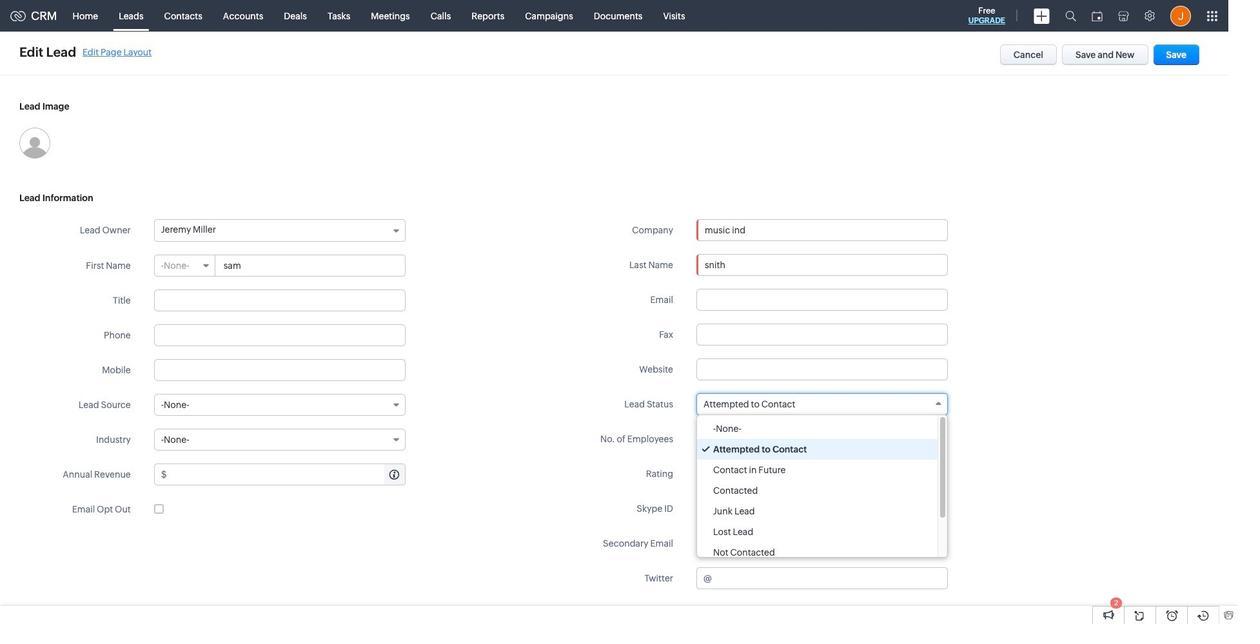 Task type: locate. For each thing, give the bounding box(es) containing it.
profile element
[[1163, 0, 1199, 31]]

option
[[697, 419, 938, 439], [697, 439, 938, 460], [697, 460, 938, 481], [697, 481, 938, 501], [697, 501, 938, 522], [697, 522, 938, 543], [697, 543, 938, 563]]

create menu element
[[1026, 0, 1058, 31]]

None text field
[[697, 254, 948, 276], [216, 255, 405, 276], [154, 290, 406, 312], [697, 324, 948, 346], [154, 325, 406, 346], [697, 428, 948, 450], [697, 498, 948, 520], [697, 254, 948, 276], [216, 255, 405, 276], [154, 290, 406, 312], [697, 324, 948, 346], [154, 325, 406, 346], [697, 428, 948, 450], [697, 498, 948, 520]]

profile image
[[1171, 5, 1192, 26]]

None text field
[[697, 220, 948, 241], [697, 289, 948, 311], [697, 359, 948, 381], [154, 359, 406, 381], [169, 465, 405, 485], [697, 533, 948, 555], [714, 568, 948, 589], [697, 220, 948, 241], [697, 289, 948, 311], [697, 359, 948, 381], [154, 359, 406, 381], [169, 465, 405, 485], [697, 533, 948, 555], [714, 568, 948, 589]]

3 option from the top
[[697, 460, 938, 481]]

6 option from the top
[[697, 522, 938, 543]]

2 option from the top
[[697, 439, 938, 460]]

None field
[[697, 220, 948, 241], [155, 255, 215, 276], [697, 394, 948, 415], [154, 394, 406, 416], [154, 429, 406, 451], [697, 220, 948, 241], [155, 255, 215, 276], [697, 394, 948, 415], [154, 394, 406, 416], [154, 429, 406, 451]]

list box
[[697, 415, 948, 563]]

calendar image
[[1092, 11, 1103, 21]]



Task type: describe. For each thing, give the bounding box(es) containing it.
create menu image
[[1034, 8, 1050, 24]]

1 option from the top
[[697, 419, 938, 439]]

search image
[[1066, 10, 1077, 21]]

5 option from the top
[[697, 501, 938, 522]]

7 option from the top
[[697, 543, 938, 563]]

search element
[[1058, 0, 1084, 32]]

4 option from the top
[[697, 481, 938, 501]]

logo image
[[10, 11, 26, 21]]

image image
[[19, 128, 50, 159]]



Task type: vqa. For each thing, say whether or not it's contained in the screenshot.
Manage Tags Link
no



